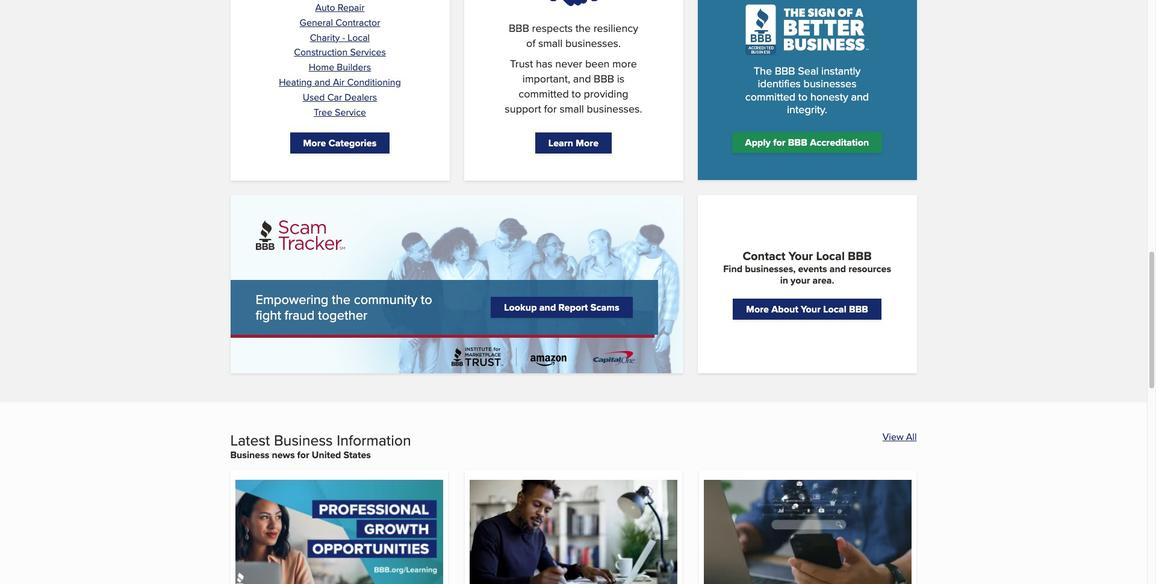 Task type: describe. For each thing, give the bounding box(es) containing it.
1 vertical spatial businesses.
[[587, 101, 643, 116]]

support
[[505, 101, 542, 116]]

respects
[[532, 21, 573, 36]]

bbb up of
[[509, 21, 530, 36]]

service
[[335, 105, 366, 119]]

trust
[[510, 56, 533, 71]]

tree service link
[[314, 105, 366, 119]]

and left 'report'
[[540, 300, 556, 314]]

integrity.
[[787, 102, 828, 117]]

and inside the auto repair general contractor charity - local construction services home builders heating and air conditioning used car dealers tree service
[[315, 75, 331, 89]]

to inside bbb respects the resiliency of small businesses. trust has never been more important, and bbb is committed to providing support for small businesses.
[[572, 86, 581, 101]]

-
[[342, 31, 345, 44]]

resiliency
[[594, 21, 639, 36]]

auto repair link
[[315, 1, 365, 14]]

lookup and report scams
[[504, 300, 620, 314]]

diverse group of young professionals smiling with arms around each others' shoulders image
[[291, 195, 684, 374]]

more
[[613, 56, 637, 71]]

local inside the auto repair general contractor charity - local construction services home builders heating and air conditioning used car dealers tree service
[[348, 31, 370, 44]]

information
[[337, 430, 411, 451]]

bbb scam tracker image
[[256, 220, 345, 250]]

and inside bbb respects the resiliency of small businesses. trust has never been more important, and bbb is committed to providing support for small businesses.
[[573, 71, 591, 86]]

view all
[[883, 430, 917, 444]]

bbb down the integrity.
[[789, 136, 808, 149]]

empowering the community to fight fraud together
[[256, 290, 433, 325]]

about
[[772, 302, 799, 316]]

bbb up providing
[[594, 71, 615, 86]]

the
[[754, 63, 772, 78]]

empowering
[[256, 290, 329, 309]]

car
[[328, 90, 342, 104]]

businesses,
[[745, 262, 796, 276]]

news
[[272, 448, 295, 462]]

latest
[[230, 430, 270, 451]]

bbb inside the contact your local bbb find businesses, events and resources in your area.
[[848, 247, 872, 265]]

charity - local link
[[310, 31, 370, 44]]

fraud
[[285, 306, 315, 325]]

contractor
[[336, 16, 380, 29]]

learn more
[[549, 136, 599, 150]]

your inside the contact your local bbb find businesses, events and resources in your area.
[[789, 247, 814, 265]]

been
[[586, 56, 610, 71]]

honesty
[[811, 89, 849, 104]]

resources
[[849, 262, 892, 276]]

more categories link
[[290, 132, 390, 154]]

dealers
[[345, 90, 377, 104]]

is
[[617, 71, 625, 86]]

accreditation
[[810, 136, 870, 149]]

learn
[[549, 136, 574, 150]]

find
[[724, 262, 743, 276]]

states
[[344, 448, 371, 462]]

bbb inside the bbb seal instantly identifies businesses committed to honesty and integrity.
[[775, 63, 796, 78]]

contact your local bbb find businesses, events and resources in your area.
[[724, 247, 892, 288]]

united
[[312, 448, 341, 462]]

home
[[309, 60, 334, 74]]

more for more about your local bbb
[[747, 302, 769, 316]]

charity
[[310, 31, 340, 44]]

0 vertical spatial small
[[539, 36, 563, 51]]

used car dealers link
[[303, 90, 377, 104]]

bbb institute for marketplace trust image
[[452, 348, 504, 366]]

more for more categories
[[303, 136, 326, 150]]

together
[[318, 306, 368, 325]]

1 horizontal spatial business
[[274, 430, 333, 451]]

for inside bbb respects the resiliency of small businesses. trust has never been more important, and bbb is committed to providing support for small businesses.
[[544, 101, 557, 116]]

learn more link
[[536, 132, 612, 154]]

your
[[791, 274, 811, 288]]

local inside 'link'
[[824, 302, 847, 316]]

seal
[[798, 63, 819, 78]]

heating
[[279, 75, 312, 89]]

all
[[907, 430, 917, 444]]

committed inside the bbb seal instantly identifies businesses committed to honesty and integrity.
[[746, 89, 796, 104]]

man working at home. man sits at desk and uses laptop while making notes on a sheet of paper. image
[[470, 480, 678, 584]]

categories
[[329, 136, 377, 150]]

repair
[[338, 1, 365, 14]]



Task type: vqa. For each thing, say whether or not it's contained in the screenshot.
clear search icon for city, state or zip FIELD
no



Task type: locate. For each thing, give the bounding box(es) containing it.
more right learn
[[576, 136, 599, 150]]

for right support on the top of page
[[544, 101, 557, 116]]

bbb right the the
[[775, 63, 796, 78]]

0 vertical spatial businesses.
[[566, 36, 621, 51]]

events
[[799, 262, 828, 276]]

in
[[781, 274, 789, 288]]

committed down important, on the top
[[519, 86, 569, 101]]

used
[[303, 90, 325, 104]]

and down 'never' at top
[[573, 71, 591, 86]]

apply for bbb accreditation link
[[732, 132, 883, 153]]

lookup
[[504, 300, 537, 314]]

0 vertical spatial for
[[544, 101, 557, 116]]

for inside latest business information business news for united states
[[297, 448, 310, 462]]

bbb down resources
[[849, 302, 869, 316]]

your
[[789, 247, 814, 265], [801, 302, 821, 316]]

0 vertical spatial the
[[576, 21, 591, 36]]

0 horizontal spatial to
[[421, 290, 433, 309]]

general contractor link
[[300, 16, 380, 29]]

air
[[333, 75, 345, 89]]

home builders link
[[309, 60, 371, 74]]

small
[[539, 36, 563, 51], [560, 101, 584, 116]]

0 horizontal spatial committed
[[519, 86, 569, 101]]

businesses. up been
[[566, 36, 621, 51]]

view
[[883, 430, 904, 444]]

auto repair general contractor charity - local construction services home builders heating and air conditioning used car dealers tree service
[[279, 1, 401, 119]]

bbb respects the resiliency of small businesses. trust has never been more important, and bbb is committed to providing support for small businesses.
[[505, 21, 643, 116]]

instantly
[[822, 63, 861, 78]]

to left providing
[[572, 86, 581, 101]]

area.
[[813, 274, 835, 288]]

tree
[[314, 105, 333, 119]]

to
[[572, 86, 581, 101], [799, 89, 808, 104], [421, 290, 433, 309]]

apply
[[746, 136, 771, 149]]

and right honesty
[[852, 89, 869, 104]]

1 vertical spatial local
[[817, 247, 845, 265]]

professional growth opportunities bbb.org/learning image of woman smiling behind laptop screen image
[[235, 480, 443, 584]]

1 vertical spatial small
[[560, 101, 584, 116]]

1 vertical spatial the
[[332, 290, 351, 309]]

small down 'respects'
[[539, 36, 563, 51]]

important,
[[523, 71, 571, 86]]

more categories
[[303, 136, 377, 150]]

more down tree
[[303, 136, 326, 150]]

builders
[[337, 60, 371, 74]]

the left community
[[332, 290, 351, 309]]

bbb inside 'link'
[[849, 302, 869, 316]]

more about your local bbb
[[747, 302, 869, 316]]

committed inside bbb respects the resiliency of small businesses. trust has never been more important, and bbb is committed to providing support for small businesses.
[[519, 86, 569, 101]]

local down area.
[[824, 302, 847, 316]]

2 horizontal spatial more
[[747, 302, 769, 316]]

businesses.
[[566, 36, 621, 51], [587, 101, 643, 116]]

for right apply
[[774, 136, 786, 149]]

bbb right events
[[848, 247, 872, 265]]

the
[[576, 21, 591, 36], [332, 290, 351, 309]]

1 vertical spatial your
[[801, 302, 821, 316]]

local
[[348, 31, 370, 44], [817, 247, 845, 265], [824, 302, 847, 316]]

1 horizontal spatial the
[[576, 21, 591, 36]]

businesses
[[804, 76, 857, 91]]

contact
[[743, 247, 786, 265]]

of
[[526, 36, 536, 51]]

business right latest
[[274, 430, 333, 451]]

business
[[274, 430, 333, 451], [230, 448, 270, 462]]

committed
[[519, 86, 569, 101], [746, 89, 796, 104]]

2 vertical spatial for
[[297, 448, 310, 462]]

capital one partner image
[[594, 351, 635, 366]]

lookup and report scams link
[[491, 297, 633, 318]]

businesses. down providing
[[587, 101, 643, 116]]

more about your local bbb link
[[733, 299, 882, 320]]

1 vertical spatial for
[[774, 136, 786, 149]]

general
[[300, 16, 333, 29]]

your inside 'link'
[[801, 302, 821, 316]]

0 horizontal spatial the
[[332, 290, 351, 309]]

never
[[556, 56, 583, 71]]

more left about
[[747, 302, 769, 316]]

and right events
[[830, 262, 846, 276]]

the right 'respects'
[[576, 21, 591, 36]]

your right about
[[801, 302, 821, 316]]

small up "learn more"
[[560, 101, 584, 116]]

the inside bbb respects the resiliency of small businesses. trust has never been more important, and bbb is committed to providing support for small businesses.
[[576, 21, 591, 36]]

latest business information business news for united states
[[230, 430, 411, 462]]

heating and air conditioning link
[[279, 75, 401, 89]]

fight
[[256, 306, 281, 325]]

your up 'your'
[[789, 247, 814, 265]]

0 horizontal spatial business
[[230, 448, 270, 462]]

0 vertical spatial local
[[348, 31, 370, 44]]

to left honesty
[[799, 89, 808, 104]]

to right community
[[421, 290, 433, 309]]

identifies
[[758, 76, 801, 91]]

2 horizontal spatial for
[[774, 136, 786, 149]]

2 horizontal spatial to
[[799, 89, 808, 104]]

local inside the contact your local bbb find businesses, events and resources in your area.
[[817, 247, 845, 265]]

to inside empowering the community to fight fraud together
[[421, 290, 433, 309]]

apply for bbb accreditation
[[746, 136, 870, 149]]

amazon partner image
[[531, 355, 567, 366]]

more inside 'link'
[[747, 302, 769, 316]]

for right news
[[297, 448, 310, 462]]

view all link
[[883, 430, 917, 444]]

0 horizontal spatial for
[[297, 448, 310, 462]]

report
[[559, 300, 588, 314]]

and inside the contact your local bbb find businesses, events and resources in your area.
[[830, 262, 846, 276]]

auto
[[315, 1, 335, 14]]

conditioning
[[347, 75, 401, 89]]

services
[[350, 45, 386, 59]]

local up area.
[[817, 247, 845, 265]]

1 horizontal spatial for
[[544, 101, 557, 116]]

committed down the the
[[746, 89, 796, 104]]

the bbb seal instantly identifies businesses committed to honesty and integrity.
[[746, 63, 869, 117]]

scams
[[591, 300, 620, 314]]

more
[[576, 136, 599, 150], [303, 136, 326, 150], [747, 302, 769, 316]]

community
[[354, 290, 418, 309]]

1 horizontal spatial committed
[[746, 89, 796, 104]]

business left news
[[230, 448, 270, 462]]

construction services link
[[294, 45, 386, 59]]

has
[[536, 56, 553, 71]]

2 vertical spatial local
[[824, 302, 847, 316]]

1 horizontal spatial more
[[576, 136, 599, 150]]

construction
[[294, 45, 348, 59]]

local down 'contractor'
[[348, 31, 370, 44]]

bbb: accredited business seal: the sign of a better business image
[[746, 4, 869, 55]]

providing
[[584, 86, 629, 101]]

the inside empowering the community to fight fraud together
[[332, 290, 351, 309]]

for
[[544, 101, 557, 116], [774, 136, 786, 149], [297, 448, 310, 462]]

0 vertical spatial your
[[789, 247, 814, 265]]

and inside the bbb seal instantly identifies businesses committed to honesty and integrity.
[[852, 89, 869, 104]]

0 horizontal spatial more
[[303, 136, 326, 150]]

and down "home" at left
[[315, 75, 331, 89]]

to inside the bbb seal instantly identifies businesses committed to honesty and integrity.
[[799, 89, 808, 104]]

1 horizontal spatial to
[[572, 86, 581, 101]]

bbb
[[509, 21, 530, 36], [775, 63, 796, 78], [594, 71, 615, 86], [789, 136, 808, 149], [848, 247, 872, 265], [849, 302, 869, 316]]



